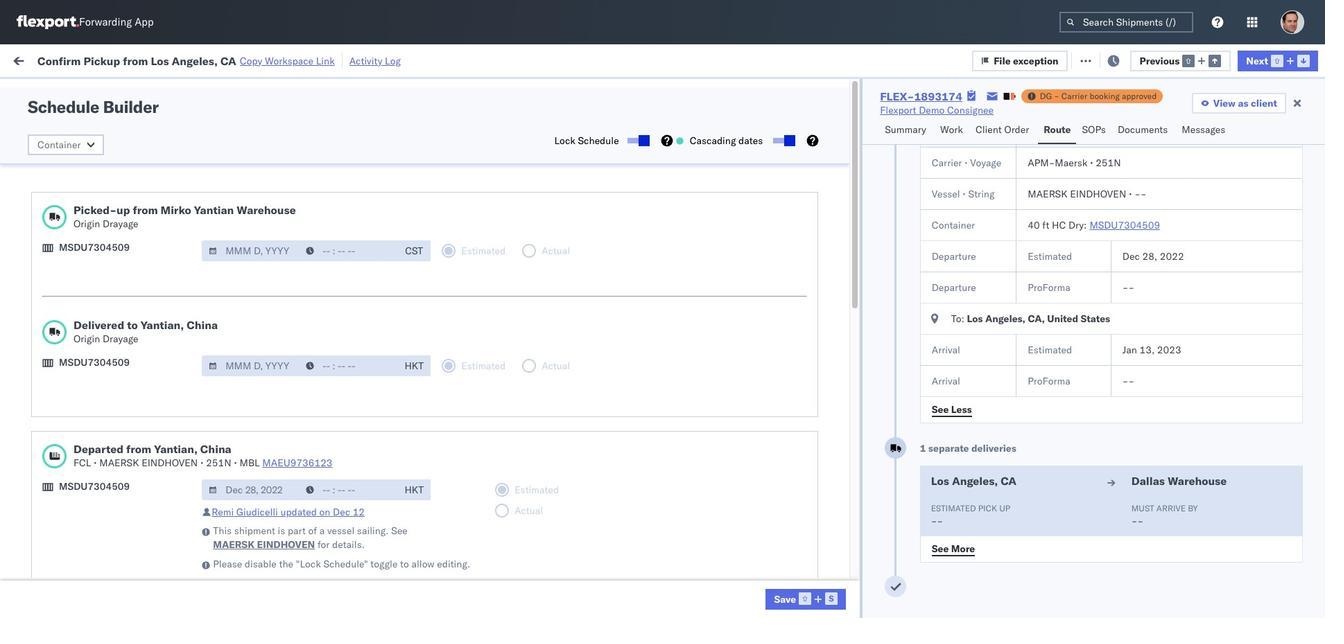 Task type: locate. For each thing, give the bounding box(es) containing it.
2 4, from the top
[[326, 183, 335, 195]]

upload customs clearance documents for 1st upload customs clearance documents link from the top
[[32, 243, 205, 256]]

flex-2130387
[[804, 397, 876, 409], [804, 427, 876, 440], [804, 488, 876, 501], [804, 580, 876, 592]]

1 schedule pickup from los angeles, ca from the top
[[32, 121, 203, 134]]

1 vertical spatial 251n
[[206, 457, 231, 470]]

for down the a
[[318, 539, 330, 552]]

omkar savant for ceau7522281, hlxu6269489, hlxu8034992
[[1175, 152, 1237, 165]]

los for 4th schedule pickup from los angeles, ca link from the top of the page
[[131, 274, 146, 286]]

5 lagerfeld from the top
[[775, 549, 816, 562]]

4 2130387 from the top
[[833, 580, 876, 592]]

5 hlxu8034992 from the top
[[1045, 244, 1113, 256]]

yantian, inside the "departed from yantian, china fcl • maersk eindhoven • 251n • mbl maeu9736123"
[[154, 443, 198, 457]]

numbers down flexport
[[898, 119, 933, 129]]

3 schedule delivery appointment from the top
[[32, 396, 171, 408]]

origin for delivered
[[74, 333, 100, 346]]

los inside button
[[125, 335, 141, 347]]

import work
[[118, 54, 176, 66]]

1 netherlands from the top
[[32, 433, 86, 446]]

0 vertical spatial proforma
[[1028, 282, 1071, 294]]

schedule pickup from rotterdam, netherlands for second schedule pickup from rotterdam, netherlands button
[[32, 542, 180, 568]]

0 vertical spatial 11:59 pm pdt, nov 4, 2022
[[234, 152, 362, 165]]

-- : -- -- text field
[[299, 241, 398, 262], [299, 356, 398, 377], [299, 480, 398, 501]]

schedule
[[28, 96, 99, 117], [32, 121, 73, 134], [578, 135, 619, 147], [32, 152, 73, 164], [32, 182, 73, 195], [32, 213, 73, 225], [32, 274, 73, 286], [32, 304, 73, 317], [32, 396, 73, 408], [32, 419, 73, 432], [32, 457, 73, 469], [32, 518, 73, 530], [32, 542, 73, 554]]

savant for ceau7522281, hlxu6269489, hlxu8034992
[[1207, 152, 1237, 165]]

1 vertical spatial 5:30 pm pst, jan 30, 2023
[[234, 549, 358, 562]]

•
[[965, 157, 968, 169], [1091, 157, 1094, 169], [963, 188, 966, 201], [1130, 188, 1133, 201], [94, 457, 97, 470], [200, 457, 204, 470], [234, 457, 237, 470]]

flex-1889466 for confirm pickup from los angeles, ca
[[804, 335, 876, 348]]

8:30 up mbl
[[234, 427, 255, 440]]

2 vertical spatial pdt,
[[281, 213, 303, 226]]

exception up dg
[[1014, 54, 1059, 67]]

2023
[[1158, 344, 1182, 357], [334, 427, 358, 440], [340, 458, 364, 470], [334, 488, 358, 501], [334, 519, 358, 531], [334, 549, 358, 562], [336, 580, 360, 592]]

: left no
[[322, 86, 325, 96]]

--
[[1123, 282, 1135, 294], [1123, 375, 1135, 388], [993, 458, 1005, 470]]

file up dg - carrier booking approved on the right top of the page
[[1088, 54, 1105, 66]]

3 4, from the top
[[326, 213, 335, 226]]

0 vertical spatial upload
[[32, 243, 63, 256]]

5 ceau7522281, hlxu6269489, hlxu8034992 from the top
[[898, 244, 1113, 256]]

numbers inside container numbers
[[898, 119, 933, 129]]

1 arrival from the top
[[932, 344, 961, 357]]

gvcu5265864 for 11:00 pm pst, feb 2, 2023
[[898, 579, 967, 592]]

lhuu7894563, uetu5238478 for schedule delivery appointment
[[898, 305, 1040, 317]]

carrier up "vessel"
[[932, 157, 963, 169]]

maersk inside the "departed from yantian, china fcl • maersk eindhoven • 251n • mbl maeu9736123"
[[99, 457, 139, 470]]

4, for schedule pickup from los angeles, ca
[[326, 213, 335, 226]]

vessel
[[327, 525, 355, 538]]

1 horizontal spatial on
[[340, 54, 351, 66]]

proforma up the ca,
[[1028, 282, 1071, 294]]

2 vertical spatial container
[[932, 219, 976, 232]]

schedule pickup from los angeles, ca button
[[32, 120, 203, 136], [32, 151, 203, 166], [32, 212, 203, 227], [32, 273, 203, 288], [32, 456, 203, 471]]

rotterdam, for 8:30 pm pst, jan 23, 2023
[[131, 419, 180, 432]]

upload customs clearance documents link down departed
[[32, 487, 205, 501]]

2 omkar savant from the top
[[1175, 335, 1237, 348]]

2 vertical spatial -- : -- -- text field
[[299, 480, 398, 501]]

uetu5238478 up to: los angeles, ca, united states
[[972, 274, 1040, 287]]

deliveries
[[972, 443, 1017, 455]]

upload customs clearance documents link down picked-
[[32, 242, 205, 256]]

for up builder in the left of the page
[[133, 86, 145, 96]]

11:59 pm pdt, nov 4, 2022 for schedule pickup from los angeles, ca
[[234, 213, 362, 226]]

omkar right 13,
[[1175, 335, 1205, 348]]

blocked,
[[171, 86, 206, 96]]

2 horizontal spatial eindhoven
[[1071, 188, 1127, 201]]

2130384 down 1662119
[[833, 519, 876, 531]]

1 vertical spatial 11:00
[[234, 580, 261, 592]]

8:30 pm pst, jan 28, 2023
[[234, 488, 358, 501]]

1 horizontal spatial :
[[322, 86, 325, 96]]

jan right the
[[299, 549, 314, 562]]

0 vertical spatial clearance
[[107, 243, 152, 256]]

0 horizontal spatial warehouse
[[237, 203, 296, 217]]

4 hlxu8034992 from the top
[[1045, 213, 1113, 225]]

schedule pickup from los angeles, ca down workitem 'button'
[[32, 152, 203, 164]]

ocean
[[571, 122, 599, 134], [665, 122, 694, 134], [446, 152, 474, 165], [571, 152, 599, 165], [665, 152, 694, 165], [446, 183, 474, 195], [571, 183, 599, 195], [665, 183, 694, 195], [446, 244, 474, 256], [571, 244, 599, 256], [446, 366, 474, 378], [571, 366, 599, 378], [446, 427, 474, 440], [446, 488, 474, 501], [446, 519, 474, 531], [446, 549, 474, 562], [446, 580, 474, 592]]

2 abcdefg78456546 from the top
[[993, 305, 1086, 317]]

2 resize handle column header from the left
[[371, 108, 388, 619]]

2 appointment from the top
[[114, 304, 171, 317]]

0 vertical spatial 251n
[[1096, 157, 1122, 169]]

upload customs clearance documents
[[32, 243, 205, 256], [32, 487, 205, 500]]

documents inside button
[[154, 243, 205, 256]]

on right 205
[[340, 54, 351, 66]]

2 vertical spatial estimated
[[932, 504, 977, 514]]

msdu7304509 down picked-
[[59, 241, 130, 254]]

confirm inside confirm delivery link
[[32, 365, 67, 378]]

-- down jan 13, 2023
[[1123, 375, 1135, 388]]

Search Work text field
[[859, 50, 1010, 70]]

2 jawla from the top
[[1209, 183, 1233, 195]]

0 vertical spatial --
[[1123, 282, 1135, 294]]

2 vertical spatial origin
[[1271, 397, 1298, 409]]

1 vertical spatial customs
[[66, 487, 105, 500]]

1 horizontal spatial file exception
[[1088, 54, 1153, 66]]

test123456 for upload customs clearance documents
[[993, 244, 1052, 256]]

angeles, for third schedule pickup from los angeles, ca link from the bottom of the page
[[149, 213, 187, 225]]

2 clearance from the top
[[107, 487, 152, 500]]

2130387
[[833, 397, 876, 409], [833, 427, 876, 440], [833, 488, 876, 501], [833, 580, 876, 592]]

1 maeu9408431 from the top
[[993, 397, 1063, 409]]

1 vertical spatial 24,
[[323, 458, 338, 470]]

2 integration from the top
[[635, 427, 683, 440]]

3 lagerfeld from the top
[[775, 488, 816, 501]]

1 vertical spatial jawla
[[1209, 183, 1233, 195]]

0 vertical spatial gaurav jawla
[[1175, 122, 1233, 134]]

netherlands inside confirm pickup from rotterdam, netherlands
[[32, 586, 86, 598]]

omkar for lhuu7894563, uetu5238478
[[1175, 335, 1205, 348]]

delivery inside button
[[70, 365, 106, 378]]

2 horizontal spatial dec
[[1123, 250, 1141, 263]]

1 integration test account - karl lagerfeld from the top
[[635, 397, 816, 409]]

clearance down picked-
[[107, 243, 152, 256]]

1 vertical spatial upload customs clearance documents
[[32, 487, 205, 500]]

0 horizontal spatial maersk
[[99, 457, 139, 470]]

1 schedule pickup from rotterdam, netherlands from the top
[[32, 419, 180, 446]]

schedule delivery appointment button up picked-
[[32, 181, 171, 197]]

ceau7522281, hlxu6269489, hlxu8034992
[[898, 121, 1113, 134], [898, 152, 1113, 164], [898, 182, 1113, 195], [898, 213, 1113, 225], [898, 244, 1113, 256]]

lhuu7894563,
[[898, 274, 970, 287], [898, 305, 970, 317], [898, 335, 970, 348], [898, 366, 970, 378]]

0 vertical spatial -- : -- -- text field
[[299, 241, 398, 262]]

abcdefg78456546 for schedule pickup from los angeles, ca
[[993, 274, 1086, 287]]

0 vertical spatial arrival
[[932, 344, 961, 357]]

2 horizontal spatial maersk
[[1028, 188, 1068, 201]]

omkar savant down messages button
[[1175, 152, 1237, 165]]

maersk down departed
[[99, 457, 139, 470]]

ocean fcl
[[446, 152, 494, 165], [446, 183, 494, 195], [446, 244, 494, 256], [446, 366, 494, 378], [446, 427, 494, 440], [446, 488, 494, 501], [446, 519, 494, 531], [446, 549, 494, 562], [446, 580, 494, 592]]

vessel • string
[[932, 188, 995, 201]]

lhuu7894563, for schedule pickup from los angeles, ca
[[898, 274, 970, 287]]

upload customs clearance documents for first upload customs clearance documents link from the bottom
[[32, 487, 205, 500]]

1 customs from the top
[[66, 243, 105, 256]]

251n inside the "departed from yantian, china fcl • maersk eindhoven • 251n • mbl maeu9736123"
[[206, 457, 231, 470]]

5 flex-1846748 from the top
[[804, 244, 876, 256]]

4 uetu5238478 from the top
[[972, 366, 1040, 378]]

2 hlxu8034992 from the top
[[1045, 152, 1113, 164]]

uetu5238478 down to: los angeles, ca, united states
[[972, 335, 1040, 348]]

pickup for fifth schedule pickup from los angeles, ca link from the top of the page
[[75, 457, 105, 469]]

251n left mbl
[[206, 457, 231, 470]]

angeles, for fourth schedule pickup from los angeles, ca link from the bottom
[[149, 152, 187, 164]]

6:00 am pst, dec 24, 2022
[[234, 366, 362, 378]]

schedule pickup from los angeles, ca down departed
[[32, 457, 203, 469]]

flex-2130384 for schedule delivery appointment
[[804, 519, 876, 531]]

2 11:00 from the top
[[234, 580, 261, 592]]

3 integration from the top
[[635, 488, 683, 501]]

must arrive by --
[[1132, 504, 1199, 528]]

uetu5238478 up the 'less' on the bottom
[[972, 366, 1040, 378]]

msdu7304509 for delivered to yantian, china
[[59, 357, 130, 369]]

lhuu7894563, uetu5238478 for schedule pickup from los angeles, ca
[[898, 274, 1040, 287]]

pick
[[979, 504, 998, 514]]

0 vertical spatial 30,
[[317, 519, 332, 531]]

account
[[707, 397, 743, 409], [707, 427, 743, 440], [707, 488, 743, 501], [707, 519, 743, 531], [707, 549, 743, 562], [707, 580, 743, 592]]

2 vertical spatial netherlands
[[32, 586, 86, 598]]

up up upload customs clearance documents button
[[117, 203, 130, 217]]

1 account from the top
[[707, 397, 743, 409]]

delivery up confirm pickup from rotterdam, netherlands
[[75, 518, 111, 530]]

msdu7304509 button
[[1090, 219, 1161, 232]]

arrival down to:
[[932, 344, 961, 357]]

0 vertical spatial eindhoven
[[1071, 188, 1127, 201]]

estimated down united
[[1028, 344, 1073, 357]]

from
[[123, 54, 148, 68], [108, 121, 128, 134], [108, 152, 128, 164], [133, 203, 158, 217], [108, 213, 128, 225], [108, 274, 128, 286], [102, 335, 123, 347], [108, 419, 128, 432], [126, 443, 151, 457], [108, 457, 128, 469], [108, 542, 128, 554], [102, 572, 123, 585]]

work right import
[[152, 54, 176, 66]]

30, down the a
[[317, 549, 332, 562]]

11:00 pm pst, nov 8, 2022
[[234, 244, 361, 256]]

ca for confirm pickup from los angeles, ca link
[[184, 335, 197, 347]]

schedule pickup from los angeles, ca down builder in the left of the page
[[32, 121, 203, 134]]

0 vertical spatial up
[[117, 203, 130, 217]]

MMM D, YYYY text field
[[202, 241, 301, 262], [202, 356, 301, 377], [202, 480, 301, 501]]

savant down messages button
[[1207, 152, 1237, 165]]

2 netherlands from the top
[[32, 555, 86, 568]]

apm-
[[1028, 157, 1056, 169]]

28, down msdu7304509 button
[[1143, 250, 1158, 263]]

estimated down los angeles, ca
[[932, 504, 977, 514]]

container down "vessel"
[[932, 219, 976, 232]]

upload customs clearance documents down picked-
[[32, 243, 205, 256]]

jan
[[1123, 344, 1138, 357], [299, 427, 314, 440], [305, 458, 320, 470], [299, 488, 314, 501], [299, 519, 314, 531], [299, 549, 314, 562]]

clearance down departed
[[107, 487, 152, 500]]

1 vertical spatial schedule pickup from rotterdam, netherlands
[[32, 542, 180, 568]]

jawla down view
[[1209, 122, 1233, 134]]

11:59 down progress
[[234, 152, 261, 165]]

jaehyung
[[1175, 397, 1216, 409]]

schedule pickup from los angeles, ca up upload customs clearance documents button
[[32, 213, 203, 225]]

2 savant from the top
[[1207, 335, 1237, 348]]

origin for jaehyung
[[1271, 397, 1298, 409]]

carrier
[[1062, 91, 1088, 101], [932, 157, 963, 169]]

messages button
[[1177, 117, 1234, 144]]

1 4, from the top
[[326, 152, 335, 165]]

5:30 for schedule delivery appointment
[[234, 519, 255, 531]]

30, right part
[[317, 519, 332, 531]]

5 test123456 from the top
[[993, 244, 1052, 256]]

2130384 for schedule pickup from rotterdam, netherlands
[[833, 549, 876, 562]]

1 vertical spatial schedule pickup from rotterdam, netherlands link
[[32, 541, 208, 569]]

msdu7304509 for departed from yantian, china
[[59, 481, 130, 493]]

1 integration from the top
[[635, 397, 683, 409]]

pickup for 5th schedule pickup from los angeles, ca link from the bottom of the page
[[75, 121, 105, 134]]

1 vertical spatial eindhoven
[[142, 457, 198, 470]]

1 vertical spatial for
[[318, 539, 330, 552]]

3 -- : -- -- text field from the top
[[299, 480, 398, 501]]

0 horizontal spatial :
[[100, 86, 103, 96]]

0 horizontal spatial carrier
[[932, 157, 963, 169]]

1 1889466 from the top
[[833, 274, 876, 287]]

4 flex-1846748 from the top
[[804, 213, 876, 226]]

test123456 for schedule delivery appointment
[[993, 183, 1052, 195]]

test123456 for schedule pickup from los angeles, ca
[[993, 213, 1052, 226]]

0 vertical spatial nyku9743990
[[898, 518, 966, 531]]

2 ocean fcl from the top
[[446, 183, 494, 195]]

2 5:30 pm pst, jan 30, 2023 from the top
[[234, 549, 358, 562]]

united
[[1048, 313, 1079, 325]]

0 vertical spatial rotterdam,
[[131, 419, 180, 432]]

1 vertical spatial carrier
[[932, 157, 963, 169]]

uetu5238478 for schedule delivery appointment
[[972, 305, 1040, 317]]

4 ceau7522281, from the top
[[898, 213, 969, 225]]

4 resize handle column header from the left
[[517, 108, 534, 619]]

Search Shipments (/) text field
[[1060, 12, 1194, 33]]

1 vertical spatial up
[[1000, 504, 1011, 514]]

flexport. image
[[17, 15, 79, 29]]

1 vertical spatial to
[[400, 559, 409, 571]]

10 resize handle column header from the left
[[1247, 108, 1263, 619]]

yantian, for to
[[141, 318, 184, 332]]

1 11:59 from the top
[[234, 152, 261, 165]]

schedule delivery appointment down confirm delivery button
[[32, 396, 171, 408]]

link
[[316, 54, 335, 67]]

dates
[[739, 135, 763, 147]]

los for 5th schedule pickup from los angeles, ca link from the bottom of the page
[[131, 121, 146, 134]]

up right pick
[[1000, 504, 1011, 514]]

:
[[100, 86, 103, 96], [322, 86, 325, 96], [1084, 219, 1087, 232]]

giudicelli
[[236, 506, 278, 519]]

origin left agent
[[1271, 397, 1298, 409]]

for
[[133, 86, 145, 96], [318, 539, 330, 552]]

estimated down ft
[[1028, 250, 1073, 263]]

schedule delivery appointment up picked-
[[32, 182, 171, 195]]

arrival up see less
[[932, 375, 961, 388]]

route button
[[1039, 117, 1077, 144]]

container inside button
[[898, 108, 935, 118]]

dec 28, 2022
[[1123, 250, 1185, 263]]

activity log
[[350, 54, 401, 67]]

origin down picked-
[[74, 218, 100, 230]]

proforma
[[1028, 282, 1071, 294], [1028, 375, 1071, 388]]

customs down departed
[[66, 487, 105, 500]]

1 2130387 from the top
[[833, 397, 876, 409]]

this shipment is part of a vessel sailing. see maersk eindhoven for details.
[[213, 525, 408, 552]]

forwarding app
[[79, 16, 154, 29]]

savant up choi
[[1207, 335, 1237, 348]]

maersk down this
[[213, 539, 255, 552]]

0 vertical spatial departure
[[932, 250, 977, 263]]

40 ft hc dry : msdu7304509
[[1028, 219, 1161, 232]]

1 vertical spatial work
[[941, 124, 964, 136]]

origin inside the delivered to yantian, china origin drayage
[[74, 333, 100, 346]]

11:00
[[234, 244, 261, 256], [234, 580, 261, 592]]

1 vertical spatial arrival
[[932, 375, 961, 388]]

file exception up dg
[[994, 54, 1059, 67]]

container down flex-1893174 link
[[898, 108, 935, 118]]

fcl inside the "departed from yantian, china fcl • maersk eindhoven • 251n • mbl maeu9736123"
[[74, 457, 91, 470]]

0 vertical spatial omkar
[[1175, 152, 1205, 165]]

up
[[117, 203, 130, 217], [1000, 504, 1011, 514]]

eindhoven inside the this shipment is part of a vessel sailing. see maersk eindhoven for details.
[[257, 539, 315, 552]]

nyku9743990
[[898, 518, 966, 531], [898, 549, 966, 561]]

savant
[[1207, 152, 1237, 165], [1207, 335, 1237, 348]]

0 vertical spatial mmm d, yyyy text field
[[202, 241, 301, 262]]

251n
[[1096, 157, 1122, 169], [206, 457, 231, 470]]

2 2130387 from the top
[[833, 427, 876, 440]]

appointment up the delivered to yantian, china origin drayage
[[114, 304, 171, 317]]

appointment up departed
[[114, 396, 171, 408]]

forwarding
[[79, 16, 132, 29]]

0 horizontal spatial numbers
[[898, 119, 933, 129]]

11:59 up giudicelli
[[234, 458, 261, 470]]

0 vertical spatial 5:30 pm pst, jan 30, 2023
[[234, 519, 358, 531]]

gaurav jawla down messages button
[[1175, 183, 1233, 195]]

schedule pickup from rotterdam, netherlands
[[32, 419, 180, 446], [32, 542, 180, 568]]

2 2130384 from the top
[[833, 549, 876, 562]]

netherlands for 11:00
[[32, 586, 86, 598]]

import
[[118, 54, 149, 66]]

2 vertical spatial maersk
[[213, 539, 255, 552]]

delivery up picked-
[[75, 182, 111, 195]]

flexport demo consignee link
[[881, 103, 994, 117]]

on up the a
[[319, 506, 331, 519]]

5 karl from the top
[[754, 549, 772, 562]]

0 horizontal spatial 251n
[[206, 457, 231, 470]]

0 vertical spatial china
[[187, 318, 218, 332]]

2 lhuu7894563, uetu5238478 from the top
[[898, 305, 1040, 317]]

confirm inside confirm pickup from rotterdam, netherlands
[[32, 572, 67, 585]]

of
[[308, 525, 317, 538]]

1 appointment from the top
[[114, 182, 171, 195]]

1 horizontal spatial eindhoven
[[257, 539, 315, 552]]

2 vertical spatial eindhoven
[[257, 539, 315, 552]]

los for confirm pickup from los angeles, ca link
[[125, 335, 141, 347]]

hlxu6269489, for upload customs clearance documents
[[972, 244, 1043, 256]]

2 maeu9408431 from the top
[[993, 427, 1063, 440]]

departed
[[74, 443, 124, 457]]

dec down msdu7304509 button
[[1123, 250, 1141, 263]]

1 vertical spatial 11:59 pm pdt, nov 4, 2022
[[234, 183, 362, 195]]

delivery down confirm pickup from los angeles, ca button
[[70, 365, 106, 378]]

5:30 pm pst, jan 30, 2023 for schedule pickup from rotterdam, netherlands
[[234, 549, 358, 562]]

0 vertical spatial customs
[[66, 243, 105, 256]]

angeles, inside confirm pickup from los angeles, ca link
[[143, 335, 181, 347]]

numbers
[[1043, 113, 1078, 124], [898, 119, 933, 129]]

3 ceau7522281, from the top
[[898, 182, 969, 195]]

1 vertical spatial pdt,
[[281, 183, 303, 195]]

exception up approved
[[1108, 54, 1153, 66]]

up inside picked-up from mirko yantian warehouse origin drayage
[[117, 203, 130, 217]]

rotterdam, inside confirm pickup from rotterdam, netherlands
[[125, 572, 175, 585]]

dec right the am
[[300, 366, 318, 378]]

lock
[[555, 135, 576, 147]]

0 vertical spatial jawla
[[1209, 122, 1233, 134]]

1 vertical spatial 5:30
[[234, 549, 255, 562]]

4 ceau7522281, hlxu6269489, hlxu8034992 from the top
[[898, 213, 1113, 225]]

nyku9743990 down estimated pick up --
[[898, 549, 966, 561]]

upload inside button
[[32, 243, 63, 256]]

4 test123456 from the top
[[993, 213, 1052, 226]]

nov for upload customs clearance documents
[[305, 244, 323, 256]]

previous
[[1140, 54, 1180, 67]]

1 vertical spatial proforma
[[1028, 375, 1071, 388]]

11:59 right yantian
[[234, 213, 261, 226]]

estimated for jan
[[1028, 344, 1073, 357]]

confirm delivery button
[[32, 365, 106, 380]]

eindhoven inside the "departed from yantian, china fcl • maersk eindhoven • 251n • mbl maeu9736123"
[[142, 457, 198, 470]]

4 1889466 from the top
[[833, 366, 876, 378]]

estimated
[[1028, 250, 1073, 263], [1028, 344, 1073, 357], [932, 504, 977, 514]]

1889466
[[833, 274, 876, 287], [833, 305, 876, 317], [833, 335, 876, 348], [833, 366, 876, 378]]

0 horizontal spatial for
[[133, 86, 145, 96]]

origin inside picked-up from mirko yantian warehouse origin drayage
[[74, 218, 100, 230]]

confirm inside confirm pickup from los angeles, ca link
[[32, 335, 67, 347]]

flex-2130387 button
[[781, 393, 878, 412], [781, 393, 878, 412], [781, 424, 878, 443], [781, 424, 878, 443], [781, 485, 878, 504], [781, 485, 878, 504], [781, 576, 878, 596], [781, 576, 878, 596]]

warehouse up by
[[1168, 475, 1228, 488]]

0 horizontal spatial dec
[[300, 366, 318, 378]]

schedule delivery appointment up confirm pickup from rotterdam, netherlands
[[32, 518, 171, 530]]

pickup for second schedule pickup from rotterdam, netherlands button schedule pickup from rotterdam, netherlands 'link'
[[75, 542, 105, 554]]

origin
[[74, 218, 100, 230], [74, 333, 100, 346], [1271, 397, 1298, 409]]

departure for estimated
[[932, 250, 977, 263]]

5:30 down shipment
[[234, 549, 255, 562]]

0 vertical spatial 28,
[[1143, 250, 1158, 263]]

3 flex-1889466 from the top
[[804, 335, 876, 348]]

arrival
[[932, 344, 961, 357], [932, 375, 961, 388]]

schedule pickup from los angeles, ca down upload customs clearance documents button
[[32, 274, 203, 286]]

0 vertical spatial savant
[[1207, 152, 1237, 165]]

1 horizontal spatial file
[[1088, 54, 1105, 66]]

dallas warehouse
[[1132, 475, 1228, 488]]

1 vertical spatial nyku9743990
[[898, 549, 966, 561]]

40
[[1028, 219, 1041, 232]]

china inside the delivered to yantian, china origin drayage
[[187, 318, 218, 332]]

estimated for dec
[[1028, 250, 1073, 263]]

schedule builder
[[28, 96, 159, 117]]

uetu5238478 right to:
[[972, 305, 1040, 317]]

china inside the "departed from yantian, china fcl • maersk eindhoven • 251n • mbl maeu9736123"
[[200, 443, 232, 457]]

appointment
[[114, 182, 171, 195], [114, 304, 171, 317], [114, 396, 171, 408], [114, 518, 171, 530]]

1 hkt from the top
[[405, 360, 424, 373]]

documents down picked-up from mirko yantian warehouse origin drayage
[[154, 243, 205, 256]]

2 mmm d, yyyy text field from the top
[[202, 356, 301, 377]]

customs
[[66, 243, 105, 256], [66, 487, 105, 500]]

5 account from the top
[[707, 549, 743, 562]]

2 schedule pickup from rotterdam, netherlands link from the top
[[32, 541, 208, 569]]

file exception down search shipments (/) text field
[[1088, 54, 1153, 66]]

1 horizontal spatial work
[[941, 124, 964, 136]]

msdu7304509 down departed
[[59, 481, 130, 493]]

origin down delivered
[[74, 333, 100, 346]]

documents down the "departed from yantian, china fcl • maersk eindhoven • 251n • mbl maeu9736123"
[[154, 487, 205, 500]]

schedule delivery appointment button down confirm delivery button
[[32, 395, 171, 410]]

5 resize handle column header from the left
[[612, 108, 629, 619]]

see right sailing.
[[392, 525, 408, 538]]

from inside picked-up from mirko yantian warehouse origin drayage
[[133, 203, 158, 217]]

schedule delivery appointment button up confirm pickup from los angeles, ca link
[[32, 304, 171, 319]]

1 vertical spatial clearance
[[107, 487, 152, 500]]

numbers down dg
[[1043, 113, 1078, 124]]

1889466 for schedule pickup from los angeles, ca
[[833, 274, 876, 287]]

hlxu6269489, for schedule pickup from los angeles, ca
[[972, 213, 1043, 225]]

view as client
[[1214, 97, 1278, 110]]

flex-1893174 link
[[881, 90, 963, 103]]

1 horizontal spatial for
[[318, 539, 330, 552]]

1 horizontal spatial up
[[1000, 504, 1011, 514]]

1 vertical spatial upload customs clearance documents link
[[32, 487, 205, 501]]

1 vertical spatial upload
[[32, 487, 63, 500]]

maeu9408431 for 8:30 pm pst, jan 23, 2023
[[993, 427, 1063, 440]]

pickup inside confirm pickup from rotterdam, netherlands
[[70, 572, 100, 585]]

flexport
[[881, 104, 917, 117]]

4 schedule delivery appointment from the top
[[32, 518, 171, 530]]

documents inside 'button'
[[1118, 124, 1169, 136]]

operator
[[1175, 113, 1209, 124]]

0 vertical spatial yantian,
[[141, 318, 184, 332]]

ca for 4th schedule pickup from los angeles, ca link from the top of the page
[[190, 274, 203, 286]]

11:00 for 11:00 pm pst, feb 2, 2023
[[234, 580, 261, 592]]

1 vertical spatial gaurav jawla
[[1175, 183, 1233, 195]]

sops button
[[1077, 117, 1113, 144]]

1 upload customs clearance documents from the top
[[32, 243, 205, 256]]

24, down 23,
[[323, 458, 338, 470]]

warehouse inside picked-up from mirko yantian warehouse origin drayage
[[237, 203, 296, 217]]

china for departed from yantian, china
[[200, 443, 232, 457]]

8:30 for 8:30 pm pst, jan 28, 2023
[[234, 488, 255, 501]]

1 vertical spatial netherlands
[[32, 555, 86, 568]]

copy
[[240, 54, 263, 67]]

0 vertical spatial upload customs clearance documents link
[[32, 242, 205, 256]]

bosch
[[541, 122, 568, 134], [635, 122, 663, 134], [541, 152, 568, 165], [635, 152, 663, 165], [541, 183, 568, 195], [635, 183, 663, 195], [541, 244, 568, 256], [541, 366, 568, 378]]

ca for fourth schedule pickup from los angeles, ca link from the bottom
[[190, 152, 203, 164]]

pickup for first schedule pickup from rotterdam, netherlands button's schedule pickup from rotterdam, netherlands 'link'
[[75, 419, 105, 432]]

None checkbox
[[628, 138, 647, 144]]

schedule delivery appointment link up delivered
[[32, 304, 171, 317]]

2 30, from the top
[[317, 549, 332, 562]]

client order button
[[971, 117, 1039, 144]]

2 gaurav from the top
[[1175, 183, 1207, 195]]

app
[[135, 16, 154, 29]]

0 vertical spatial see
[[932, 403, 949, 416]]

jan left 23,
[[299, 427, 314, 440]]

see inside the this shipment is part of a vessel sailing. see maersk eindhoven for details.
[[392, 525, 408, 538]]

8 ocean fcl from the top
[[446, 549, 494, 562]]

5 hlxu6269489, from the top
[[972, 244, 1043, 256]]

0 vertical spatial pdt,
[[281, 152, 303, 165]]

schedule pickup from rotterdam, netherlands link
[[32, 419, 208, 446], [32, 541, 208, 569]]

2 hkt from the top
[[405, 484, 424, 497]]

netherlands for 8:30
[[32, 433, 86, 446]]

hlxu6269489,
[[972, 121, 1043, 134], [972, 152, 1043, 164], [972, 182, 1043, 195], [972, 213, 1043, 225], [972, 244, 1043, 256]]

3 2130387 from the top
[[833, 488, 876, 501]]

3 abcdefg78456546 from the top
[[993, 335, 1086, 348]]

6:00
[[234, 366, 255, 378]]

flex-2130384 up save button
[[804, 549, 876, 562]]

delivery for 5:30
[[75, 518, 111, 530]]

by:
[[50, 85, 64, 97]]

estimated inside estimated pick up --
[[932, 504, 977, 514]]

1 vertical spatial china
[[200, 443, 232, 457]]

allow
[[412, 559, 435, 571]]

los for fifth schedule pickup from los angeles, ca link from the top of the page
[[131, 457, 146, 469]]

numbers inside mbl/mawb numbers button
[[1043, 113, 1078, 124]]

schedule delivery appointment link up confirm pickup from rotterdam, netherlands
[[32, 517, 171, 531]]

customs down picked-
[[66, 243, 105, 256]]

integration
[[635, 397, 683, 409], [635, 427, 683, 440], [635, 488, 683, 501], [635, 519, 683, 531], [635, 549, 683, 562], [635, 580, 683, 592]]

pickup for the "confirm pickup from rotterdam, netherlands" "link"
[[70, 572, 100, 585]]

upload
[[32, 243, 63, 256], [32, 487, 63, 500]]

angeles, for fifth schedule pickup from los angeles, ca link from the top of the page
[[149, 457, 187, 469]]

0 vertical spatial schedule pickup from rotterdam, netherlands
[[32, 419, 180, 446]]

schedule delivery appointment button up confirm pickup from rotterdam, netherlands
[[32, 517, 171, 533]]

1889466 for schedule delivery appointment
[[833, 305, 876, 317]]

1 vertical spatial departure
[[932, 282, 977, 294]]

schedule delivery appointment link up picked-
[[32, 181, 171, 195]]

maersk up ft
[[1028, 188, 1068, 201]]

1 vertical spatial -- : -- -- text field
[[299, 356, 398, 377]]

is
[[278, 525, 285, 538]]

0 horizontal spatial 28,
[[317, 488, 332, 501]]

28, up updated
[[317, 488, 332, 501]]

1 horizontal spatial 28,
[[1143, 250, 1158, 263]]

work down flexport demo consignee link
[[941, 124, 964, 136]]

msdu7304509 down confirm pickup from los angeles, ca button
[[59, 357, 130, 369]]

lhuu7894563, for confirm pickup from los angeles, ca
[[898, 335, 970, 348]]

4 ocean fcl from the top
[[446, 366, 494, 378]]

3 flex-2130387 from the top
[[804, 488, 876, 501]]

None checkbox
[[774, 138, 793, 144]]

0 vertical spatial for
[[133, 86, 145, 96]]

yantian, inside the delivered to yantian, china origin drayage
[[141, 318, 184, 332]]

1 abcdefg78456546 from the top
[[993, 274, 1086, 287]]

see left the 'less' on the bottom
[[932, 403, 949, 416]]

0 vertical spatial documents
[[1118, 124, 1169, 136]]

documents down approved
[[1118, 124, 1169, 136]]

4 schedule pickup from los angeles, ca link from the top
[[32, 273, 203, 287]]

ca inside button
[[184, 335, 197, 347]]

11:00 pm pst, feb 2, 2023
[[234, 580, 360, 592]]

confirm pickup from los angeles, ca link
[[32, 334, 197, 348]]

2130384 for schedule delivery appointment
[[833, 519, 876, 531]]

2 arrival from the top
[[932, 375, 961, 388]]

pickup for fourth schedule pickup from los angeles, ca link from the bottom
[[75, 152, 105, 164]]

resize handle column header
[[209, 108, 226, 619], [371, 108, 388, 619], [422, 108, 439, 619], [517, 108, 534, 619], [612, 108, 629, 619], [758, 108, 774, 619], [875, 108, 891, 619], [969, 108, 986, 619], [1152, 108, 1168, 619], [1247, 108, 1263, 619], [1291, 108, 1307, 619]]

4 appointment from the top
[[114, 518, 171, 530]]

2022 for upload customs clearance documents
[[337, 244, 361, 256]]

0 vertical spatial 4,
[[326, 152, 335, 165]]

1 gaurav jawla from the top
[[1175, 122, 1233, 134]]

1 vertical spatial maeu9408431
[[993, 427, 1063, 440]]



Task type: describe. For each thing, give the bounding box(es) containing it.
1 schedule delivery appointment from the top
[[32, 182, 171, 195]]

delivery for 6:00
[[70, 365, 106, 378]]

2 1846748 from the top
[[833, 152, 876, 165]]

numbers for mbl/mawb numbers
[[1043, 113, 1078, 124]]

7 ocean fcl from the top
[[446, 519, 494, 531]]

demo
[[919, 104, 945, 117]]

apm-maersk • 251n
[[1028, 157, 1122, 169]]

los for fourth schedule pickup from los angeles, ca link from the bottom
[[131, 152, 146, 164]]

see for see more
[[932, 543, 949, 555]]

jan 13, 2023
[[1123, 344, 1182, 357]]

abcdefg78456546 for schedule delivery appointment
[[993, 305, 1086, 317]]

ca for fifth schedule pickup from los angeles, ca link from the top of the page
[[190, 457, 203, 469]]

to: los angeles, ca, united states
[[952, 313, 1111, 325]]

remi giudicelli updated on dec 12
[[212, 506, 365, 519]]

part
[[288, 525, 306, 538]]

proforma for jan
[[1028, 375, 1071, 388]]

next button
[[1239, 50, 1319, 71]]

delivery up delivered
[[75, 304, 111, 317]]

log
[[385, 54, 401, 67]]

string
[[969, 188, 995, 201]]

5:30 for schedule pickup from rotterdam, netherlands
[[234, 549, 255, 562]]

flexport demo consignee
[[881, 104, 994, 117]]

-- : -- -- text field for delivered to yantian, china
[[299, 356, 398, 377]]

ft
[[1043, 219, 1050, 232]]

omkar savant for lhuu7894563, uetu5238478
[[1175, 335, 1237, 348]]

copy workspace link button
[[240, 54, 335, 67]]

6 integration test account - karl lagerfeld from the top
[[635, 580, 816, 592]]

clearance inside button
[[107, 243, 152, 256]]

2 schedule pickup from los angeles, ca from the top
[[32, 152, 203, 164]]

vessel
[[932, 188, 961, 201]]

1 horizontal spatial warehouse
[[1168, 475, 1228, 488]]

3 schedule pickup from los angeles, ca link from the top
[[32, 212, 203, 226]]

no
[[328, 86, 340, 96]]

activity
[[350, 54, 383, 67]]

from inside confirm pickup from rotterdam, netherlands
[[102, 572, 123, 585]]

3 schedule delivery appointment link from the top
[[32, 395, 171, 409]]

jan up updated
[[299, 488, 314, 501]]

confirm for confirm pickup from los angeles, ca copy workspace link
[[37, 54, 81, 68]]

delivery for 11:59
[[75, 182, 111, 195]]

0 horizontal spatial file
[[994, 54, 1011, 67]]

3 mmm d, yyyy text field from the top
[[202, 480, 301, 501]]

: for snoozed
[[322, 86, 325, 96]]

ceau7522281, for schedule delivery appointment
[[898, 182, 969, 195]]

schedule pickup from rotterdam, netherlands link for second schedule pickup from rotterdam, netherlands button
[[32, 541, 208, 569]]

760 at risk
[[256, 54, 304, 66]]

flex-1889466 for schedule delivery appointment
[[804, 305, 876, 317]]

abcd1234560
[[898, 457, 967, 470]]

2 gaurav jawla from the top
[[1175, 183, 1233, 195]]

0 vertical spatial maersk
[[1028, 188, 1068, 201]]

hlxu8034992 for upload customs clearance documents
[[1045, 244, 1113, 256]]

2 flex-1846748 from the top
[[804, 152, 876, 165]]

3 karl from the top
[[754, 488, 772, 501]]

mmm d, yyyy text field for picked-up from mirko yantian warehouse
[[202, 241, 301, 262]]

numbers for container numbers
[[898, 119, 933, 129]]

4 abcdefg78456546 from the top
[[993, 366, 1086, 378]]

ceau7522281, hlxu6269489, hlxu8034992 for schedule delivery appointment
[[898, 182, 1113, 195]]

3 11:59 from the top
[[234, 213, 261, 226]]

maersk
[[1056, 157, 1088, 169]]

5 schedule pickup from los angeles, ca button from the top
[[32, 456, 203, 471]]

more
[[952, 543, 976, 555]]

confirm pickup from los angeles, ca copy workspace link
[[37, 54, 335, 68]]

the
[[279, 559, 294, 571]]

save button
[[766, 590, 847, 611]]

2 ceau7522281, from the top
[[898, 152, 969, 164]]

2 vertical spatial --
[[993, 458, 1005, 470]]

yantian
[[194, 203, 234, 217]]

4 lagerfeld from the top
[[775, 519, 816, 531]]

1889466 for confirm pickup from los angeles, ca
[[833, 335, 876, 348]]

forwarding app link
[[17, 15, 154, 29]]

delivery down confirm delivery button
[[75, 396, 111, 408]]

1 lagerfeld from the top
[[775, 397, 816, 409]]

1 11:59 pm pdt, nov 4, 2022 from the top
[[234, 152, 362, 165]]

maersk inside the this shipment is part of a vessel sailing. see maersk eindhoven for details.
[[213, 539, 255, 552]]

13,
[[1140, 344, 1155, 357]]

consignee
[[948, 104, 994, 117]]

pdt, for schedule delivery appointment
[[281, 183, 303, 195]]

proforma for dec
[[1028, 282, 1071, 294]]

flex-1889466 for schedule pickup from los angeles, ca
[[804, 274, 876, 287]]

batch action button
[[1226, 50, 1317, 70]]

abcdefg78456546 for confirm pickup from los angeles, ca
[[993, 335, 1086, 348]]

30, for schedule delivery appointment
[[317, 519, 332, 531]]

ready
[[106, 86, 131, 96]]

4 integration test account - karl lagerfeld from the top
[[635, 519, 816, 531]]

4 flex-1889466 from the top
[[804, 366, 876, 378]]

client
[[976, 124, 1002, 136]]

angeles, for confirm pickup from los angeles, ca link
[[143, 335, 181, 347]]

drayage inside picked-up from mirko yantian warehouse origin drayage
[[103, 218, 138, 230]]

snoozed : no
[[290, 86, 340, 96]]

4, for schedule delivery appointment
[[326, 183, 335, 195]]

uetu5238478 for schedule pickup from los angeles, ca
[[972, 274, 1040, 287]]

2 customs from the top
[[66, 487, 105, 500]]

2 lagerfeld from the top
[[775, 427, 816, 440]]

4 lhuu7894563, uetu5238478 from the top
[[898, 366, 1040, 378]]

3 account from the top
[[707, 488, 743, 501]]

30, for schedule pickup from rotterdam, netherlands
[[317, 549, 332, 562]]

4 schedule pickup from los angeles, ca from the top
[[32, 274, 203, 286]]

0 horizontal spatial file exception
[[994, 54, 1059, 67]]

2 account from the top
[[707, 427, 743, 440]]

los for third schedule pickup from los angeles, ca link from the bottom of the page
[[131, 213, 146, 225]]

2 schedule delivery appointment link from the top
[[32, 304, 171, 317]]

container inside button
[[37, 139, 81, 151]]

confirm delivery
[[32, 365, 106, 378]]

24, for 2022
[[320, 366, 335, 378]]

approved
[[1123, 91, 1157, 101]]

1 resize handle column header from the left
[[209, 108, 226, 619]]

2 flex-2130387 from the top
[[804, 427, 876, 440]]

1 ceau7522281, from the top
[[898, 121, 969, 134]]

2 schedule pickup from los angeles, ca button from the top
[[32, 151, 203, 166]]

work
[[40, 50, 76, 70]]

schedule pickup from rotterdam, netherlands link for first schedule pickup from rotterdam, netherlands button
[[32, 419, 208, 446]]

see less
[[932, 403, 973, 416]]

hc
[[1053, 219, 1067, 232]]

a
[[320, 525, 325, 538]]

2 test123456 from the top
[[993, 152, 1052, 165]]

ceau7522281, hlxu6269489, hlxu8034992 for upload customs clearance documents
[[898, 244, 1113, 256]]

up inside estimated pick up --
[[1000, 504, 1011, 514]]

2022 for schedule pickup from los angeles, ca
[[337, 213, 362, 226]]

5 schedule pickup from los angeles, ca link from the top
[[32, 456, 203, 470]]

1 schedule delivery appointment link from the top
[[32, 181, 171, 195]]

batch action
[[1248, 54, 1308, 66]]

confirm for confirm delivery
[[32, 365, 67, 378]]

msdu7304509 for picked-up from mirko yantian warehouse
[[59, 241, 130, 254]]

see more button
[[924, 539, 984, 560]]

flex-1662119
[[804, 458, 876, 470]]

11 resize handle column header from the left
[[1291, 108, 1307, 619]]

action
[[1277, 54, 1308, 66]]

jan down 23,
[[305, 458, 320, 470]]

3 schedule delivery appointment button from the top
[[32, 395, 171, 410]]

1 flex-2130387 from the top
[[804, 397, 876, 409]]

zimu3048342
[[993, 549, 1059, 562]]

3 1846748 from the top
[[833, 183, 876, 195]]

to:
[[952, 313, 965, 325]]

toggle
[[371, 559, 398, 571]]

filtered by:
[[14, 85, 64, 97]]

see more
[[932, 543, 976, 555]]

24, for 2023
[[323, 458, 338, 470]]

2 integration test account - karl lagerfeld from the top
[[635, 427, 816, 440]]

from inside the "departed from yantian, china fcl • maersk eindhoven • 251n • mbl maeu9736123"
[[126, 443, 151, 457]]

4 lhuu7894563, from the top
[[898, 366, 970, 378]]

ca for third schedule pickup from los angeles, ca link from the bottom of the page
[[190, 213, 203, 225]]

flex-2130384 for schedule pickup from rotterdam, netherlands
[[804, 549, 876, 562]]

confirm pickup from rotterdam, netherlands
[[32, 572, 175, 598]]

status : ready for work, blocked, in progress
[[76, 86, 252, 96]]

to inside the delivered to yantian, china origin drayage
[[127, 318, 138, 332]]

0 horizontal spatial on
[[319, 506, 331, 519]]

1 schedule pickup from los angeles, ca button from the top
[[32, 120, 203, 136]]

6 karl from the top
[[754, 580, 772, 592]]

work inside work button
[[941, 124, 964, 136]]

1 vertical spatial dec
[[300, 366, 318, 378]]

status
[[76, 86, 100, 96]]

1 schedule pickup from los angeles, ca link from the top
[[32, 120, 203, 134]]

2022 for confirm delivery
[[338, 366, 362, 378]]

1 hlxu6269489, from the top
[[972, 121, 1043, 134]]

: for status
[[100, 86, 103, 96]]

container button
[[28, 135, 104, 155]]

import work button
[[112, 44, 181, 76]]

0 horizontal spatial exception
[[1014, 54, 1059, 67]]

angeles, for 5th schedule pickup from los angeles, ca link from the bottom of the page
[[149, 121, 187, 134]]

this
[[213, 525, 232, 538]]

hlxu8034992 for schedule delivery appointment
[[1045, 182, 1113, 195]]

mbl
[[240, 457, 260, 470]]

nov for schedule delivery appointment
[[306, 183, 324, 195]]

3 flex-1846748 from the top
[[804, 183, 876, 195]]

mbl/mawb numbers button
[[986, 110, 1155, 124]]

2 upload from the top
[[32, 487, 63, 500]]

workspace
[[265, 54, 314, 67]]

customs inside button
[[66, 243, 105, 256]]

arrival for estimated
[[932, 344, 961, 357]]

mmm d, yyyy text field for delivered to yantian, china
[[202, 356, 301, 377]]

china for delivered to yantian, china
[[187, 318, 218, 332]]

confirm pickup from rotterdam, netherlands link
[[32, 571, 208, 599]]

3 schedule pickup from los angeles, ca button from the top
[[32, 212, 203, 227]]

3 schedule pickup from los angeles, ca from the top
[[32, 213, 203, 225]]

4 flex-2130387 from the top
[[804, 580, 876, 592]]

5 integration from the top
[[635, 549, 683, 562]]

2022 for schedule delivery appointment
[[337, 183, 362, 195]]

client
[[1252, 97, 1278, 110]]

work,
[[147, 86, 169, 96]]

arrival for proforma
[[932, 375, 961, 388]]

5 integration test account - karl lagerfeld from the top
[[635, 549, 816, 562]]

5 ocean fcl from the top
[[446, 427, 494, 440]]

2 schedule delivery appointment button from the top
[[32, 304, 171, 319]]

8:30 for 8:30 pm pst, jan 23, 2023
[[234, 427, 255, 440]]

omkar for ceau7522281, hlxu6269489, hlxu8034992
[[1175, 152, 1205, 165]]

5 schedule pickup from los angeles, ca from the top
[[32, 457, 203, 469]]

jan left the a
[[299, 519, 314, 531]]

2 karl from the top
[[754, 427, 772, 440]]

4 account from the top
[[707, 519, 743, 531]]

1 schedule delivery appointment button from the top
[[32, 181, 171, 197]]

maeu9408431 for 8:30 pm pst, jan 28, 2023
[[993, 488, 1063, 501]]

remi giudicelli updated on dec 12 button
[[212, 506, 365, 519]]

please
[[213, 559, 242, 571]]

nyku9743990 for schedule pickup from rotterdam, netherlands
[[898, 549, 966, 561]]

gvcu5265864 for 8:30 pm pst, jan 28, 2023
[[898, 488, 967, 500]]

disable
[[245, 559, 277, 571]]

1 ceau7522281, hlxu6269489, hlxu8034992 from the top
[[898, 121, 1113, 134]]

-- for jan 13, 2023
[[1123, 375, 1135, 388]]

6 account from the top
[[707, 580, 743, 592]]

4 schedule delivery appointment link from the top
[[32, 517, 171, 531]]

schedule pickup from rotterdam, netherlands for first schedule pickup from rotterdam, netherlands button
[[32, 419, 180, 446]]

1 upload customs clearance documents link from the top
[[32, 242, 205, 256]]

message
[[187, 54, 226, 66]]

pickup for 4th schedule pickup from los angeles, ca link from the top of the page
[[75, 274, 105, 286]]

lhuu7894563, uetu5238478 for confirm pickup from los angeles, ca
[[898, 335, 1040, 348]]

shipment
[[234, 525, 275, 538]]

please disable the "lock schedule" toggle to allow editing.
[[213, 559, 471, 571]]

angeles, for 4th schedule pickup from los angeles, ca link from the top of the page
[[149, 274, 187, 286]]

container numbers
[[898, 108, 935, 129]]

1 horizontal spatial exception
[[1108, 54, 1153, 66]]

9 resize handle column header from the left
[[1152, 108, 1168, 619]]

my work
[[14, 50, 76, 70]]

2 schedule delivery appointment from the top
[[32, 304, 171, 317]]

2,
[[324, 580, 333, 592]]

1 pdt, from the top
[[281, 152, 303, 165]]

8,
[[325, 244, 334, 256]]

4 schedule delivery appointment button from the top
[[32, 517, 171, 533]]

6 resize handle column header from the left
[[758, 108, 774, 619]]

work inside import work button
[[152, 54, 176, 66]]

cascading
[[690, 135, 736, 147]]

progress
[[217, 86, 252, 96]]

jan left 13,
[[1123, 344, 1138, 357]]

2 schedule pickup from rotterdam, netherlands button from the top
[[32, 541, 208, 570]]

nov for schedule pickup from los angeles, ca
[[306, 213, 324, 226]]

container numbers button
[[891, 105, 972, 130]]

3 integration test account - karl lagerfeld from the top
[[635, 488, 816, 501]]

route
[[1044, 124, 1072, 136]]

2 horizontal spatial :
[[1084, 219, 1087, 232]]

gvcu5265864 for 8:30 pm pst, jan 23, 2023
[[898, 427, 967, 439]]

dry
[[1069, 219, 1084, 232]]

confirm pickup from rotterdam, netherlands button
[[32, 571, 208, 601]]

2 vertical spatial documents
[[154, 487, 205, 500]]

confirm delivery link
[[32, 365, 106, 378]]

less
[[952, 403, 973, 416]]

actions
[[1272, 113, 1300, 124]]

7 resize handle column header from the left
[[875, 108, 891, 619]]

pdt, for schedule pickup from los angeles, ca
[[281, 213, 303, 226]]

-- for dec 28, 2022
[[1123, 282, 1135, 294]]

arrive
[[1157, 504, 1186, 514]]

savant for lhuu7894563, uetu5238478
[[1207, 335, 1237, 348]]

mbl/mawb
[[993, 113, 1041, 124]]

1 karl from the top
[[754, 397, 772, 409]]

1 horizontal spatial 251n
[[1096, 157, 1122, 169]]

0 vertical spatial dec
[[1123, 250, 1141, 263]]

1 horizontal spatial carrier
[[1062, 91, 1088, 101]]

5 1846748 from the top
[[833, 244, 876, 256]]

1 test123456 from the top
[[993, 122, 1052, 134]]

0 vertical spatial on
[[340, 54, 351, 66]]

risk
[[288, 54, 304, 66]]

1 vertical spatial rotterdam,
[[131, 542, 180, 554]]

4 integration from the top
[[635, 519, 683, 531]]

for inside the this shipment is part of a vessel sailing. see maersk eindhoven for details.
[[318, 539, 330, 552]]

3 appointment from the top
[[114, 396, 171, 408]]

ca for 5th schedule pickup from los angeles, ca link from the bottom of the page
[[190, 121, 203, 134]]

drayage inside the delivered to yantian, china origin drayage
[[103, 333, 138, 346]]

builder
[[103, 96, 159, 117]]

11:00 for 11:00 pm pst, nov 8, 2022
[[234, 244, 261, 256]]

4 1846748 from the top
[[833, 213, 876, 226]]

11:59 pm pdt, nov 4, 2022 for schedule delivery appointment
[[234, 183, 362, 195]]

pickup for third schedule pickup from los angeles, ca link from the bottom of the page
[[75, 213, 105, 225]]

editing.
[[437, 559, 471, 571]]

ca,
[[1029, 313, 1045, 325]]

msdu7304509 up dec 28, 2022
[[1090, 219, 1161, 232]]

schedule"
[[324, 559, 368, 571]]

1 horizontal spatial dec
[[333, 506, 350, 519]]

1 vertical spatial 28,
[[317, 488, 332, 501]]

remi
[[212, 506, 234, 519]]

must
[[1132, 504, 1155, 514]]



Task type: vqa. For each thing, say whether or not it's contained in the screenshot.
the top MAEU9408431
yes



